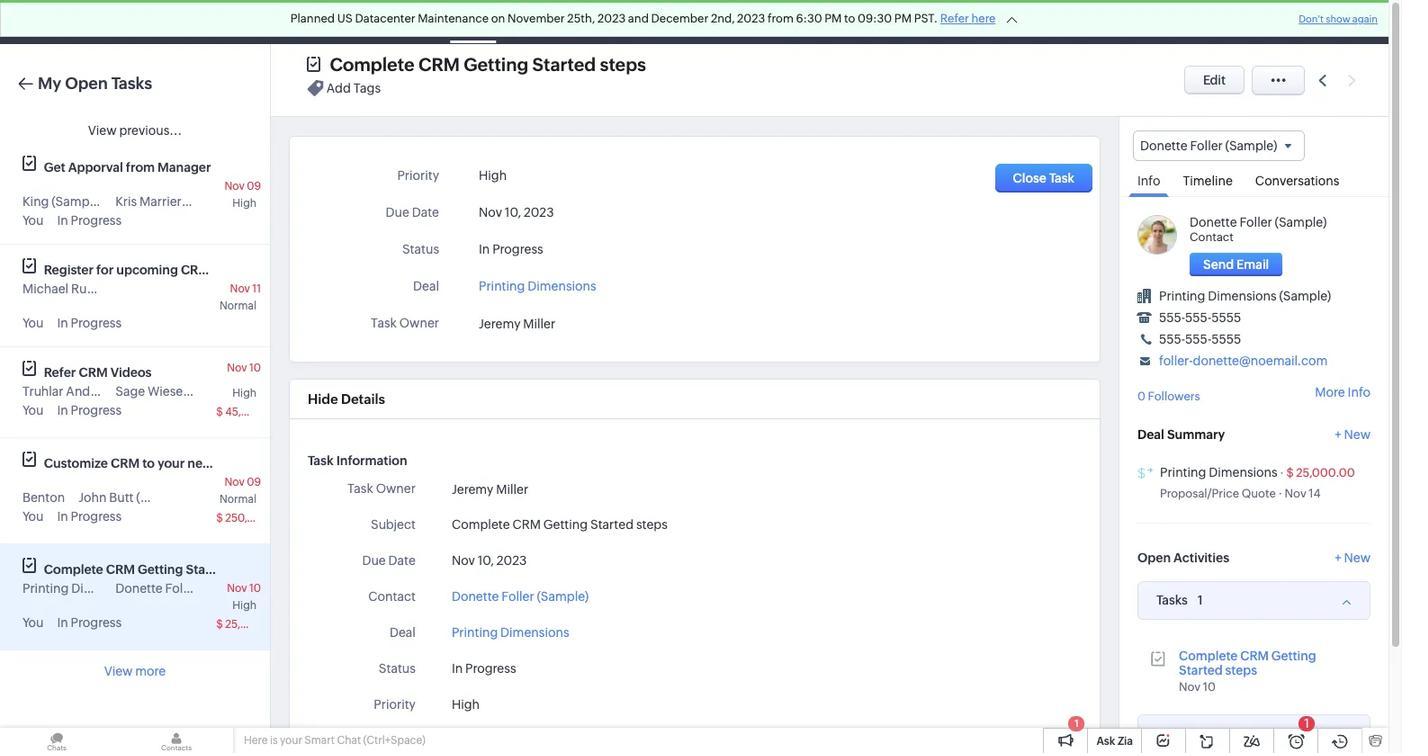 Task type: locate. For each thing, give the bounding box(es) containing it.
deal
[[413, 279, 439, 294], [1138, 427, 1165, 442], [390, 626, 416, 640]]

accounts
[[311, 15, 368, 29]]

(sample) inside field
[[1226, 139, 1278, 153]]

4 you from the top
[[23, 510, 44, 524]]

info left timeline at the right top of page
[[1138, 174, 1161, 188]]

add
[[327, 81, 351, 96]]

view for view previous...
[[88, 123, 117, 138]]

view
[[88, 123, 117, 138], [104, 665, 133, 679]]

1 vertical spatial 25,000.00
[[225, 619, 280, 631]]

0 vertical spatial 0
[[1138, 390, 1146, 404]]

in progress for complete crm getting started steps
[[57, 616, 122, 630]]

$ for refer crm videos
[[216, 406, 223, 419]]

in progress for register for upcoming crm webinars
[[57, 316, 122, 330]]

45,000.00
[[225, 406, 280, 419]]

from left 6:30
[[768, 12, 794, 25]]

555-555-5555
[[1160, 311, 1242, 325], [1160, 332, 1242, 347]]

5 you from the top
[[23, 616, 44, 630]]

started
[[533, 54, 596, 75], [591, 518, 634, 532], [186, 563, 230, 577], [1180, 663, 1223, 678]]

25,000.00
[[1297, 466, 1356, 480], [225, 619, 280, 631]]

1 horizontal spatial tasks
[[457, 15, 489, 29]]

1 + new from the top
[[1336, 427, 1371, 442]]

0 vertical spatial date
[[412, 205, 439, 220]]

create menu image
[[1072, 0, 1117, 44]]

progress for complete crm getting started steps
[[71, 616, 122, 630]]

tasks left on
[[457, 15, 489, 29]]

2 horizontal spatial tasks
[[1157, 593, 1188, 608]]

1 pm from the left
[[825, 12, 842, 25]]

priority
[[397, 168, 439, 183], [374, 698, 416, 712]]

0 horizontal spatial 0
[[1138, 390, 1146, 404]]

profile element
[[1298, 0, 1348, 44]]

getting
[[464, 54, 529, 75], [544, 518, 588, 532], [138, 563, 183, 577], [1272, 649, 1317, 663]]

summary
[[1168, 427, 1226, 442]]

november
[[508, 12, 565, 25]]

0 vertical spatial view
[[88, 123, 117, 138]]

0 horizontal spatial pm
[[825, 12, 842, 25]]

0 left followers
[[1138, 390, 1146, 404]]

1 horizontal spatial 10,
[[505, 205, 521, 220]]

ask
[[1097, 736, 1116, 748]]

2 5555 from the top
[[1212, 332, 1242, 347]]

donette inside donette foller (sample) field
[[1141, 139, 1188, 153]]

info
[[1138, 174, 1161, 188], [1348, 386, 1371, 400]]

marrier
[[140, 194, 182, 209]]

you for register
[[23, 316, 44, 330]]

jeremy miller
[[479, 317, 556, 332], [452, 482, 529, 497]]

task left information
[[308, 454, 334, 468]]

refer
[[941, 12, 970, 25], [44, 366, 76, 380]]

1 horizontal spatial donette foller (sample) link
[[1190, 215, 1328, 230]]

jeremy
[[479, 317, 521, 332], [452, 482, 494, 497]]

john butt (sample)
[[79, 491, 188, 505]]

in
[[57, 213, 68, 228], [479, 242, 490, 257], [57, 316, 68, 330], [57, 403, 68, 418], [57, 510, 68, 524], [57, 616, 68, 630], [452, 662, 463, 676]]

1 vertical spatial view
[[104, 665, 133, 679]]

$
[[216, 406, 223, 419], [1287, 466, 1294, 480], [216, 512, 223, 525], [216, 619, 223, 631]]

in for complete crm getting started steps
[[57, 616, 68, 630]]

0 vertical spatial new
[[1345, 427, 1371, 442]]

hide details link
[[308, 392, 385, 407]]

0 vertical spatial miller
[[523, 317, 556, 332]]

2 vertical spatial tasks
[[1157, 593, 1188, 608]]

progress for refer crm videos
[[71, 403, 122, 418]]

0 vertical spatial 5555
[[1212, 311, 1242, 325]]

1 vertical spatial status
[[379, 662, 416, 676]]

open right my
[[65, 74, 108, 93]]

0 horizontal spatial refer
[[44, 366, 76, 380]]

crm
[[43, 13, 80, 32], [419, 54, 460, 75], [181, 263, 210, 277], [79, 366, 108, 380], [111, 457, 140, 471], [513, 518, 541, 532], [106, 563, 135, 577], [1241, 649, 1270, 663]]

0 vertical spatial nov 10, 2023
[[479, 205, 554, 220]]

3 you from the top
[[23, 403, 44, 418]]

proposal/price
[[1161, 487, 1240, 500]]

1 vertical spatial new
[[1345, 551, 1371, 565]]

search image
[[1117, 0, 1153, 44]]

task owner up details
[[371, 316, 439, 330]]

printing inside the printing dimensions · $ 25,000.00 proposal/price quote · nov 14
[[1161, 465, 1207, 480]]

here is your smart chat (ctrl+space)
[[244, 735, 426, 747]]

10 up 45,000.00
[[249, 362, 261, 375]]

upgrade
[[980, 23, 1031, 35]]

high for donette foller (sample)
[[233, 600, 257, 612]]

(sample)
[[1226, 139, 1278, 153], [52, 194, 104, 209], [184, 194, 236, 209], [1276, 215, 1328, 230], [101, 282, 153, 296], [1280, 289, 1332, 304], [190, 384, 242, 399], [136, 491, 188, 505], [201, 582, 253, 596], [537, 590, 589, 604]]

2 you from the top
[[23, 316, 44, 330]]

ask zia
[[1097, 736, 1134, 748]]

0 vertical spatial refer
[[941, 12, 970, 25]]

for
[[96, 263, 114, 277]]

09 up "250,000.00"
[[247, 476, 261, 489]]

planned
[[291, 12, 335, 25]]

2023
[[598, 12, 626, 25], [738, 12, 766, 25], [524, 205, 554, 220], [497, 554, 527, 568]]

1 5555 from the top
[[1212, 311, 1242, 325]]

here
[[244, 735, 268, 747]]

from up kris at left top
[[126, 160, 155, 175]]

1 555-555-5555 from the top
[[1160, 311, 1242, 325]]

1 horizontal spatial from
[[768, 12, 794, 25]]

your right is
[[280, 735, 302, 747]]

1 vertical spatial 0
[[1222, 726, 1231, 741]]

in progress for refer crm videos
[[57, 403, 122, 418]]

0 down complete crm getting started steps link
[[1222, 726, 1231, 741]]

steps
[[600, 54, 646, 75], [637, 518, 668, 532], [233, 563, 266, 577], [1226, 663, 1258, 678]]

wieser
[[148, 384, 188, 399]]

0 horizontal spatial donette foller (sample) link
[[452, 588, 589, 607]]

1 vertical spatial 09
[[247, 476, 261, 489]]

butt
[[109, 491, 134, 505]]

(sample) inside michael ruta (sample) normal
[[101, 282, 153, 296]]

next record image
[[1349, 74, 1361, 86]]

task
[[1050, 171, 1075, 185], [371, 316, 397, 330], [308, 454, 334, 468], [348, 482, 374, 496]]

25,000.00 inside the printing dimensions · $ 25,000.00 proposal/price quote · nov 14
[[1297, 466, 1356, 480]]

pm left pst. on the top of page
[[895, 12, 912, 25]]

high
[[479, 168, 507, 183], [233, 197, 257, 210], [233, 387, 257, 400], [233, 600, 257, 612], [452, 698, 480, 712]]

0 horizontal spatial from
[[126, 160, 155, 175]]

date
[[412, 205, 439, 220], [389, 554, 416, 568]]

previous record image
[[1319, 74, 1327, 86]]

new
[[1345, 427, 1371, 442], [1345, 551, 1371, 565]]

0 vertical spatial contact
[[1190, 231, 1234, 244]]

0 vertical spatial complete crm getting started steps nov 10
[[44, 563, 266, 595]]

0 horizontal spatial complete crm getting started steps nov 10
[[44, 563, 266, 595]]

0 vertical spatial due
[[386, 205, 410, 220]]

profile image
[[1308, 8, 1337, 36]]

chats image
[[0, 728, 113, 754]]

truhlar down refer crm videos
[[93, 384, 134, 399]]

tasks down open activities
[[1157, 593, 1188, 608]]

task down task information
[[348, 482, 374, 496]]

1 09 from the top
[[247, 180, 261, 193]]

·
[[1281, 466, 1285, 480], [1279, 487, 1283, 500]]

1 vertical spatial task owner
[[348, 482, 416, 496]]

0 horizontal spatial meetings
[[518, 15, 572, 29]]

complete crm getting started steps nov 10
[[44, 563, 266, 595], [1180, 649, 1317, 694]]

contact down timeline at the right top of page
[[1190, 231, 1234, 244]]

1 horizontal spatial meetings
[[1157, 727, 1212, 741]]

printing dimensions for printing dimensions link to the bottom
[[452, 626, 570, 640]]

owner
[[400, 316, 439, 330], [376, 482, 416, 496]]

info right more on the right of page
[[1348, 386, 1371, 400]]

view up apporval
[[88, 123, 117, 138]]

task right close
[[1050, 171, 1075, 185]]

0 vertical spatial printing dimensions
[[479, 279, 597, 294]]

nov inside get apporval from manager nov 09
[[225, 180, 245, 193]]

1 vertical spatial deal
[[1138, 427, 1165, 442]]

pm right 6:30
[[825, 12, 842, 25]]

1 truhlar from the left
[[23, 384, 63, 399]]

0 vertical spatial task owner
[[371, 316, 439, 330]]

open activities
[[1138, 551, 1230, 565]]

in progress
[[57, 213, 122, 228], [479, 242, 544, 257], [57, 316, 122, 330], [57, 403, 122, 418], [57, 510, 122, 524], [57, 616, 122, 630], [452, 662, 516, 676]]

1 vertical spatial 555-555-5555
[[1160, 332, 1242, 347]]

+
[[1336, 427, 1342, 442], [1336, 551, 1342, 565]]

deal for printing dimensions link to the bottom
[[390, 626, 416, 640]]

to up john butt (sample)
[[142, 457, 155, 471]]

0 vertical spatial to
[[845, 12, 856, 25]]

refer up "and"
[[44, 366, 76, 380]]

in for customize crm to your needs
[[57, 510, 68, 524]]

0 vertical spatial priority
[[397, 168, 439, 183]]

0 vertical spatial 25,000.00
[[1297, 466, 1356, 480]]

view left more
[[104, 665, 133, 679]]

2 normal from the top
[[220, 493, 257, 506]]

2 horizontal spatial 1
[[1305, 717, 1310, 731]]

0 horizontal spatial tasks
[[111, 74, 152, 93]]

setup element
[[1262, 0, 1298, 44]]

1 vertical spatial info
[[1348, 386, 1371, 400]]

09 inside customize crm to your needs nov 09
[[247, 476, 261, 489]]

1 vertical spatial 10,
[[478, 554, 494, 568]]

0 followers
[[1138, 390, 1201, 404]]

1 vertical spatial donette foller (sample) link
[[452, 588, 589, 607]]

2 vertical spatial 10
[[1204, 680, 1216, 694]]

printing dimensions for the top printing dimensions link
[[479, 279, 597, 294]]

1 vertical spatial complete crm getting started steps nov 10
[[1180, 649, 1317, 694]]

in for get apporval from manager
[[57, 213, 68, 228]]

1 horizontal spatial pm
[[895, 12, 912, 25]]

0 vertical spatial + new
[[1336, 427, 1371, 442]]

task owner down information
[[348, 482, 416, 496]]

deal summary
[[1138, 427, 1226, 442]]

0 vertical spatial open
[[65, 74, 108, 93]]

to left '09:30'
[[845, 12, 856, 25]]

conversations link
[[1247, 161, 1349, 196]]

1 vertical spatial refer
[[44, 366, 76, 380]]

2 09 from the top
[[247, 476, 261, 489]]

printing dimensions link
[[479, 274, 597, 294], [1161, 465, 1278, 480], [452, 624, 570, 643]]

1 vertical spatial normal
[[220, 493, 257, 506]]

john
[[79, 491, 107, 505]]

your
[[157, 457, 185, 471], [280, 735, 302, 747]]

reports link
[[644, 0, 719, 44]]

1 vertical spatial printing dimensions link
[[1161, 465, 1278, 480]]

foller-
[[1160, 354, 1194, 368]]

quote
[[1242, 487, 1277, 500]]

contact down subject
[[369, 590, 416, 604]]

info link
[[1129, 161, 1170, 197]]

0 vertical spatial normal
[[220, 300, 257, 312]]

09:30
[[858, 12, 893, 25]]

get
[[44, 160, 66, 175]]

meetings right on
[[518, 15, 572, 29]]

0 horizontal spatial 10,
[[478, 554, 494, 568]]

1 vertical spatial 5555
[[1212, 332, 1242, 347]]

in progress for customize crm to your needs
[[57, 510, 122, 524]]

marketplace element
[[1225, 0, 1262, 44]]

1 horizontal spatial 25,000.00
[[1297, 466, 1356, 480]]

normal up $ 250,000.00
[[220, 493, 257, 506]]

1 horizontal spatial contact
[[1190, 231, 1234, 244]]

show
[[1327, 14, 1351, 24]]

progress for get apporval from manager
[[71, 213, 122, 228]]

0 horizontal spatial open
[[65, 74, 108, 93]]

1 vertical spatial open
[[1138, 551, 1172, 565]]

tasks inside tasks link
[[457, 15, 489, 29]]

5555 up foller-donette@noemail.com 'link'
[[1212, 332, 1242, 347]]

printing dimensions (sample)
[[1160, 289, 1332, 304]]

1 you from the top
[[23, 213, 44, 228]]

2 vertical spatial deal
[[390, 626, 416, 640]]

1 horizontal spatial 0
[[1222, 726, 1231, 741]]

sage wieser (sample)
[[115, 384, 242, 399]]

None button
[[1190, 253, 1283, 277]]

0 vertical spatial tasks
[[457, 15, 489, 29]]

1 horizontal spatial to
[[845, 12, 856, 25]]

Donette Foller (Sample) field
[[1134, 131, 1306, 161]]

10
[[249, 362, 261, 375], [249, 583, 261, 595], [1204, 680, 1216, 694]]

in for register for upcoming crm webinars
[[57, 316, 68, 330]]

1 vertical spatial contact
[[369, 590, 416, 604]]

projects
[[812, 15, 859, 29]]

normal inside michael ruta (sample) normal
[[220, 300, 257, 312]]

you for customize
[[23, 510, 44, 524]]

tasks up view previous... on the top of page
[[111, 74, 152, 93]]

0 vertical spatial 10,
[[505, 205, 521, 220]]

register for upcoming crm webinars nov 11
[[44, 263, 269, 295]]

10 down complete crm getting started steps link
[[1204, 680, 1216, 694]]

printing dimensions
[[479, 279, 597, 294], [23, 582, 140, 596], [452, 626, 570, 640]]

1 vertical spatial +
[[1336, 551, 1342, 565]]

1 vertical spatial to
[[142, 457, 155, 471]]

1 normal from the top
[[220, 300, 257, 312]]

your left needs
[[157, 457, 185, 471]]

10 up $ 25,000.00
[[249, 583, 261, 595]]

2 vertical spatial printing dimensions
[[452, 626, 570, 640]]

hide
[[308, 392, 338, 407]]

refer right pst. on the top of page
[[941, 12, 970, 25]]

complete crm getting started steps
[[330, 54, 646, 75], [452, 518, 668, 532]]

details
[[341, 392, 385, 407]]

my open tasks
[[38, 74, 152, 93]]

projects link
[[797, 0, 874, 44]]

0 vertical spatial 09
[[247, 180, 261, 193]]

more info link
[[1316, 386, 1371, 400]]

open left activities
[[1138, 551, 1172, 565]]

normal down 11
[[220, 300, 257, 312]]

1 horizontal spatial truhlar
[[93, 384, 134, 399]]

0 horizontal spatial your
[[157, 457, 185, 471]]

0 vertical spatial your
[[157, 457, 185, 471]]

1 vertical spatial + new
[[1336, 551, 1371, 565]]

crm inside register for upcoming crm webinars nov 11
[[181, 263, 210, 277]]

donette foller (sample) link
[[1190, 215, 1328, 230], [452, 588, 589, 607]]

$ for complete crm getting started steps
[[216, 619, 223, 631]]

nov inside customize crm to your needs nov 09
[[225, 476, 245, 489]]

0 vertical spatial 555-555-5555
[[1160, 311, 1242, 325]]

$ 45,000.00
[[216, 406, 280, 419]]

add tags
[[327, 81, 381, 96]]

0 horizontal spatial to
[[142, 457, 155, 471]]

truhlar left "and"
[[23, 384, 63, 399]]

$ 250,000.00
[[216, 512, 287, 525]]

0 vertical spatial status
[[402, 242, 439, 257]]

pm
[[825, 12, 842, 25], [895, 12, 912, 25]]

dimensions inside the printing dimensions · $ 25,000.00 proposal/price quote · nov 14
[[1209, 465, 1278, 480]]

09 up webinars
[[247, 180, 261, 193]]

5555 down printing dimensions (sample) link
[[1212, 311, 1242, 325]]

contact inside donette foller (sample) contact
[[1190, 231, 1234, 244]]

donette inside donette foller (sample) contact
[[1190, 215, 1238, 230]]

meetings right zia
[[1157, 727, 1212, 741]]

1 horizontal spatial refer
[[941, 12, 970, 25]]

0 horizontal spatial donette foller (sample)
[[115, 582, 253, 596]]

1 horizontal spatial your
[[280, 735, 302, 747]]



Task type: describe. For each thing, give the bounding box(es) containing it.
(sample) inside donette foller (sample) contact
[[1276, 215, 1328, 230]]

deals
[[396, 15, 429, 29]]

complete crm getting started steps link
[[1180, 649, 1317, 678]]

accounts link
[[297, 0, 382, 44]]

1 vertical spatial ·
[[1279, 487, 1283, 500]]

1 horizontal spatial 1
[[1198, 593, 1204, 607]]

contacts image
[[120, 728, 233, 754]]

0 horizontal spatial 1
[[1075, 719, 1079, 729]]

webinars
[[213, 263, 269, 277]]

videos
[[110, 366, 152, 380]]

2 + new from the top
[[1336, 551, 1371, 565]]

nov 10
[[227, 362, 261, 375]]

nov inside the printing dimensions · $ 25,000.00 proposal/price quote · nov 14
[[1285, 487, 1307, 500]]

by
[[401, 734, 416, 748]]

here
[[972, 12, 996, 25]]

0 vertical spatial ·
[[1281, 466, 1285, 480]]

close task
[[1013, 171, 1075, 185]]

250,000.00
[[225, 512, 287, 525]]

crm inside customize crm to your needs nov 09
[[111, 457, 140, 471]]

0 vertical spatial jeremy miller
[[479, 317, 556, 332]]

1 horizontal spatial donette foller (sample)
[[452, 590, 589, 604]]

reports
[[658, 15, 704, 29]]

don't show again
[[1299, 14, 1379, 24]]

maintenance
[[418, 12, 489, 25]]

enterprise-
[[964, 8, 1023, 22]]

2 vertical spatial printing dimensions link
[[452, 624, 570, 643]]

1 vertical spatial miller
[[496, 482, 529, 497]]

subject
[[371, 518, 416, 532]]

upcoming
[[116, 263, 178, 277]]

0 for 0
[[1222, 726, 1231, 741]]

1 vertical spatial 10
[[249, 583, 261, 595]]

printing dimensions (sample) link
[[1160, 289, 1332, 304]]

2 555-555-5555 from the top
[[1160, 332, 1242, 347]]

printing for the top printing dimensions link
[[479, 279, 525, 294]]

in progress for get apporval from manager
[[57, 213, 122, 228]]

deals link
[[382, 0, 443, 44]]

timeline
[[1184, 174, 1233, 188]]

kris
[[115, 194, 137, 209]]

printing dimensions · $ 25,000.00 proposal/price quote · nov 14
[[1161, 465, 1356, 500]]

in for refer crm videos
[[57, 403, 68, 418]]

calls
[[601, 15, 630, 29]]

1 vertical spatial priority
[[374, 698, 416, 712]]

2 pm from the left
[[895, 12, 912, 25]]

hide details
[[308, 392, 385, 407]]

0 vertical spatial 10
[[249, 362, 261, 375]]

donette inside donette foller (sample) link
[[452, 590, 499, 604]]

previous...
[[119, 123, 182, 138]]

$ 25,000.00
[[216, 619, 280, 631]]

to inside customize crm to your needs nov 09
[[142, 457, 155, 471]]

from inside get apporval from manager nov 09
[[126, 160, 155, 175]]

tags
[[354, 81, 381, 96]]

1 horizontal spatial open
[[1138, 551, 1172, 565]]

again
[[1353, 14, 1379, 24]]

progress for customize crm to your needs
[[71, 510, 122, 524]]

0 vertical spatial printing dimensions link
[[479, 274, 597, 294]]

6:30
[[796, 12, 823, 25]]

1 new from the top
[[1345, 427, 1371, 442]]

refer here link
[[941, 12, 996, 25]]

1 vertical spatial complete crm getting started steps
[[452, 518, 668, 532]]

printing for printing dimensions (sample) link
[[1160, 289, 1206, 304]]

$ for customize crm to your needs
[[216, 512, 223, 525]]

kris marrier (sample)
[[115, 194, 236, 209]]

get apporval from manager nov 09
[[44, 160, 261, 193]]

services link
[[719, 0, 797, 44]]

trial
[[1023, 8, 1046, 22]]

progress for register for upcoming crm webinars
[[71, 316, 122, 330]]

donette foller (sample) contact
[[1190, 215, 1328, 244]]

king (sample)
[[23, 194, 104, 209]]

smart
[[305, 735, 335, 747]]

1 horizontal spatial info
[[1348, 386, 1371, 400]]

your inside customize crm to your needs nov 09
[[157, 457, 185, 471]]

1 vertical spatial jeremy
[[452, 482, 494, 497]]

view previous...
[[88, 123, 182, 138]]

1 vertical spatial printing dimensions
[[23, 582, 140, 596]]

1 + from the top
[[1336, 427, 1342, 442]]

0 vertical spatial due date
[[386, 205, 439, 220]]

1 vertical spatial owner
[[376, 482, 416, 496]]

0 horizontal spatial contact
[[369, 590, 416, 604]]

printing for printing dimensions link to the bottom
[[452, 626, 498, 640]]

1 vertical spatial your
[[280, 735, 302, 747]]

1 vertical spatial tasks
[[111, 74, 152, 93]]

attys
[[136, 384, 166, 399]]

2 new from the top
[[1345, 551, 1371, 565]]

0 vertical spatial owner
[[400, 316, 439, 330]]

14
[[1310, 487, 1321, 500]]

0 horizontal spatial 25,000.00
[[225, 619, 280, 631]]

foller-donette@noemail.com
[[1160, 354, 1328, 368]]

is
[[270, 735, 278, 747]]

+ new link
[[1336, 427, 1371, 451]]

enterprise-trial upgrade
[[964, 8, 1046, 35]]

datacenter
[[355, 12, 416, 25]]

view for view more
[[104, 665, 133, 679]]

high for sage wieser (sample)
[[233, 387, 257, 400]]

foller inside donette foller (sample) contact
[[1240, 215, 1273, 230]]

customize
[[44, 457, 108, 471]]

signals image
[[1153, 0, 1188, 44]]

$ inside the printing dimensions · $ 25,000.00 proposal/price quote · nov 14
[[1287, 466, 1294, 480]]

09 inside get apporval from manager nov 09
[[247, 180, 261, 193]]

0 vertical spatial from
[[768, 12, 794, 25]]

nov inside register for upcoming crm webinars nov 11
[[230, 283, 250, 295]]

you for get
[[23, 213, 44, 228]]

1 vertical spatial nov 10, 2023
[[452, 554, 527, 568]]

high for kris marrier (sample)
[[233, 197, 257, 210]]

0 for 0 followers
[[1138, 390, 1146, 404]]

timeline link
[[1175, 161, 1242, 196]]

1 vertical spatial date
[[389, 554, 416, 568]]

edit
[[1204, 73, 1226, 87]]

(ctrl+space)
[[363, 735, 426, 747]]

created
[[352, 734, 399, 748]]

task up details
[[371, 316, 397, 330]]

1 horizontal spatial complete crm getting started steps nov 10
[[1180, 649, 1317, 694]]

1 vertical spatial jeremy miller
[[452, 482, 529, 497]]

foller inside field
[[1191, 139, 1224, 153]]

followers
[[1149, 390, 1201, 404]]

more
[[1316, 386, 1346, 400]]

2 truhlar from the left
[[93, 384, 134, 399]]

meetings link
[[504, 0, 587, 44]]

conversations
[[1256, 174, 1340, 188]]

2nd,
[[711, 12, 735, 25]]

1 vertical spatial due
[[362, 554, 386, 568]]

needs
[[188, 457, 224, 471]]

edit button
[[1185, 66, 1245, 95]]

close task link
[[995, 164, 1093, 193]]

activities
[[1174, 551, 1230, 565]]

close
[[1013, 171, 1047, 185]]

manager
[[158, 160, 211, 175]]

on
[[491, 12, 506, 25]]

1 vertical spatial due date
[[362, 554, 416, 568]]

0 vertical spatial meetings
[[518, 15, 572, 29]]

services
[[733, 15, 783, 29]]

2 + from the top
[[1336, 551, 1342, 565]]

ruta
[[71, 282, 98, 296]]

task information
[[308, 454, 407, 468]]

information
[[336, 454, 407, 468]]

0 horizontal spatial info
[[1138, 174, 1161, 188]]

zia
[[1118, 736, 1134, 748]]

0 vertical spatial complete crm getting started steps
[[330, 54, 646, 75]]

my
[[38, 74, 61, 93]]

refer crm videos
[[44, 366, 152, 380]]

more info
[[1316, 386, 1371, 400]]

pst.
[[915, 12, 938, 25]]

benton
[[23, 491, 65, 505]]

donette foller (sample) inside field
[[1141, 139, 1278, 153]]

december
[[652, 12, 709, 25]]

you for complete
[[23, 616, 44, 630]]

foller-donette@noemail.com link
[[1160, 354, 1328, 368]]

deal for the top printing dimensions link
[[413, 279, 439, 294]]

created by
[[352, 734, 416, 748]]

and
[[628, 12, 649, 25]]

truhlar and truhlar attys
[[23, 384, 166, 399]]

0 vertical spatial jeremy
[[479, 317, 521, 332]]



Task type: vqa. For each thing, say whether or not it's contained in the screenshot.


